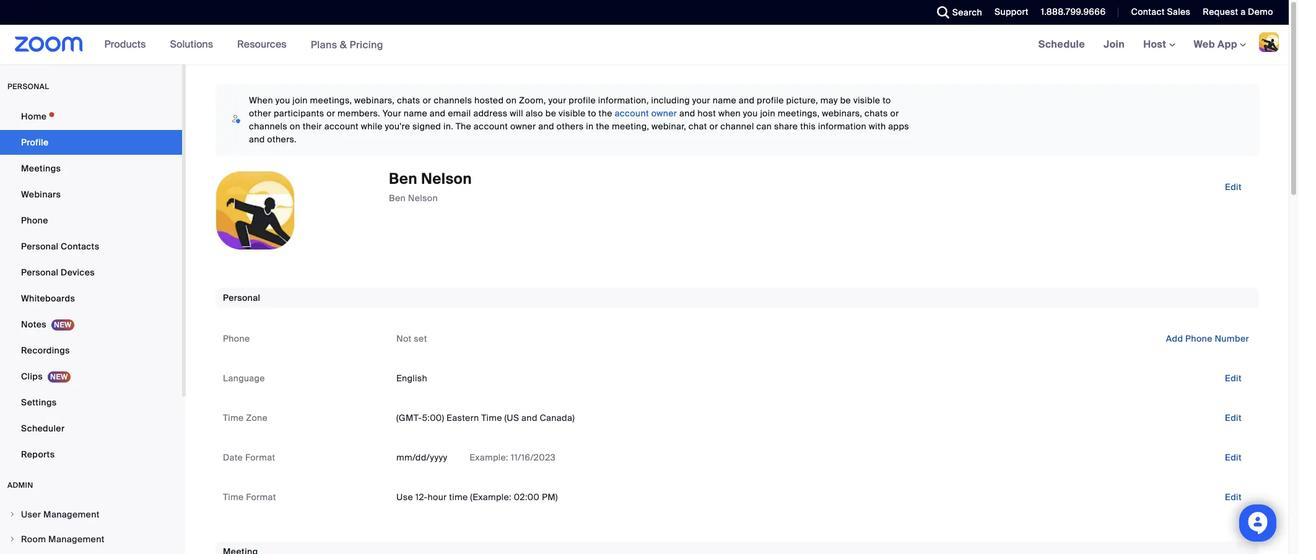 Task type: describe. For each thing, give the bounding box(es) containing it.
user photo image
[[216, 172, 294, 250]]

webinars
[[21, 189, 61, 200]]

1 horizontal spatial be
[[840, 95, 851, 106]]

scheduler link
[[0, 416, 182, 441]]

schedule
[[1038, 38, 1085, 51]]

room management menu item
[[0, 528, 182, 551]]

webinar,
[[652, 121, 686, 132]]

webinars link
[[0, 182, 182, 207]]

0 horizontal spatial name
[[404, 108, 427, 119]]

notes link
[[0, 312, 182, 337]]

02:00
[[514, 492, 540, 503]]

2 your from the left
[[692, 95, 710, 106]]

contact sales
[[1131, 6, 1191, 17]]

the inside and host when you join meetings, webinars, chats or channels on their account while you're signed in. the account owner and others in the meeting, webinar, chat or channel can share this information with apps and others.
[[596, 121, 610, 132]]

admin menu menu
[[0, 503, 182, 554]]

address
[[473, 108, 508, 119]]

can
[[756, 121, 772, 132]]

participants
[[274, 108, 324, 119]]

banner containing products
[[0, 25, 1289, 65]]

their
[[303, 121, 322, 132]]

personal
[[7, 82, 49, 92]]

personal for personal contacts
[[21, 241, 58, 252]]

0 vertical spatial owner
[[651, 108, 677, 119]]

admin
[[7, 481, 33, 491]]

set
[[414, 333, 427, 344]]

recordings
[[21, 345, 70, 356]]

or up apps in the right top of the page
[[890, 108, 899, 119]]

schedule link
[[1029, 25, 1094, 64]]

edit user photo image
[[245, 205, 265, 216]]

1.888.799.9666
[[1041, 6, 1106, 17]]

0 vertical spatial visible
[[853, 95, 880, 106]]

and up in.
[[430, 108, 446, 119]]

1 vertical spatial visible
[[559, 108, 586, 119]]

right image
[[9, 536, 16, 543]]

home
[[21, 111, 47, 122]]

picture,
[[786, 95, 818, 106]]

canada)
[[540, 412, 575, 424]]

1 vertical spatial be
[[546, 108, 556, 119]]

on inside when you join meetings, webinars, chats or channels hosted on zoom, your profile information, including your name and profile picture, may be visible to other participants or members. your name and email address will also be visible to the
[[506, 95, 517, 106]]

ben nelson ben nelson
[[389, 169, 472, 204]]

this
[[800, 121, 816, 132]]

when
[[249, 95, 273, 106]]

phone link
[[0, 208, 182, 233]]

webinars, inside when you join meetings, webinars, chats or channels hosted on zoom, your profile information, including your name and profile picture, may be visible to other participants or members. your name and email address will also be visible to the
[[354, 95, 395, 106]]

personal devices link
[[0, 260, 182, 285]]

or left members.
[[327, 108, 335, 119]]

1 vertical spatial nelson
[[408, 193, 438, 204]]

scheduler
[[21, 423, 65, 434]]

edit button for use 12-hour time (example: 02:00 pm)
[[1215, 487, 1252, 507]]

information
[[818, 121, 866, 132]]

1 horizontal spatial account
[[474, 121, 508, 132]]

resources
[[237, 38, 287, 51]]

personal for personal devices
[[21, 267, 58, 278]]

add
[[1166, 333, 1183, 344]]

join inside and host when you join meetings, webinars, chats or channels on their account while you're signed in. the account owner and others in the meeting, webinar, chat or channel can share this information with apps and others.
[[760, 108, 775, 119]]

search
[[952, 7, 982, 18]]

personal devices
[[21, 267, 95, 278]]

phone inside personal menu menu
[[21, 215, 48, 226]]

(gmt-5:00) eastern time (us and canada)
[[396, 412, 575, 424]]

other
[[249, 108, 271, 119]]

and up chat
[[679, 108, 695, 119]]

room management
[[21, 534, 105, 545]]

&
[[340, 38, 347, 51]]

example:
[[470, 452, 508, 463]]

language
[[223, 373, 265, 384]]

and left others.
[[249, 134, 265, 145]]

others
[[557, 121, 584, 132]]

information,
[[598, 95, 649, 106]]

the
[[456, 121, 471, 132]]

signed
[[412, 121, 441, 132]]

products
[[104, 38, 146, 51]]

whiteboards
[[21, 293, 75, 304]]

edit for (gmt-5:00) eastern time (us and canada)
[[1225, 412, 1242, 424]]

personal contacts link
[[0, 234, 182, 259]]

you inside and host when you join meetings, webinars, chats or channels on their account while you're signed in. the account owner and others in the meeting, webinar, chat or channel can share this information with apps and others.
[[743, 108, 758, 119]]

apps
[[888, 121, 909, 132]]

and right (us
[[522, 412, 537, 424]]

zoom logo image
[[15, 37, 83, 52]]

your
[[383, 108, 401, 119]]

room
[[21, 534, 46, 545]]

when you join meetings, webinars, chats or channels hosted on zoom, your profile information, including your name and profile picture, may be visible to other participants or members. your name and email address will also be visible to the
[[249, 95, 891, 119]]

or down host
[[709, 121, 718, 132]]

right image
[[9, 511, 16, 518]]

while
[[361, 121, 383, 132]]

2 ben from the top
[[389, 193, 406, 204]]

recordings link
[[0, 338, 182, 363]]

reports
[[21, 449, 55, 460]]

when
[[718, 108, 741, 119]]

1 edit button from the top
[[1215, 177, 1252, 197]]

0 horizontal spatial account
[[324, 121, 359, 132]]

mm/dd/yyyy
[[396, 452, 447, 463]]

example: 11/16/2023
[[467, 452, 556, 463]]

format for date format
[[245, 452, 275, 463]]

demo
[[1248, 6, 1273, 17]]

1 profile from the left
[[569, 95, 596, 106]]

home link
[[0, 104, 182, 129]]

reports link
[[0, 442, 182, 467]]

web
[[1194, 38, 1215, 51]]

2 horizontal spatial account
[[615, 108, 649, 119]]

0 vertical spatial to
[[883, 95, 891, 106]]

host
[[1143, 38, 1169, 51]]

4 edit from the top
[[1225, 452, 1242, 463]]

solutions
[[170, 38, 213, 51]]

personal menu menu
[[0, 104, 182, 468]]

notes
[[21, 319, 46, 330]]

profile picture image
[[1259, 32, 1279, 52]]

with
[[869, 121, 886, 132]]

1 vertical spatial to
[[588, 108, 596, 119]]

you're
[[385, 121, 410, 132]]

solutions button
[[170, 25, 219, 64]]

account owner link
[[615, 108, 677, 119]]

format for time format
[[246, 492, 276, 503]]

sales
[[1167, 6, 1191, 17]]



Task type: vqa. For each thing, say whether or not it's contained in the screenshot.
left be
yes



Task type: locate. For each thing, give the bounding box(es) containing it.
request
[[1203, 6, 1238, 17]]

0 horizontal spatial profile
[[569, 95, 596, 106]]

also
[[526, 108, 543, 119]]

user management menu item
[[0, 503, 182, 526]]

banner
[[0, 25, 1289, 65]]

1 vertical spatial meetings,
[[778, 108, 820, 119]]

chat
[[689, 121, 707, 132]]

0 horizontal spatial to
[[588, 108, 596, 119]]

be
[[840, 95, 851, 106], [546, 108, 556, 119]]

0 horizontal spatial on
[[290, 121, 300, 132]]

webinars, up information
[[822, 108, 862, 119]]

account owner
[[615, 108, 677, 119]]

resources button
[[237, 25, 292, 64]]

pricing
[[350, 38, 383, 51]]

add phone number button
[[1156, 329, 1259, 349]]

0 vertical spatial join
[[292, 95, 308, 106]]

0 horizontal spatial webinars,
[[354, 95, 395, 106]]

1 vertical spatial webinars,
[[822, 108, 862, 119]]

0 horizontal spatial chats
[[397, 95, 420, 106]]

1 vertical spatial chats
[[865, 108, 888, 119]]

2 edit button from the top
[[1215, 369, 1252, 388]]

name up when
[[713, 95, 736, 106]]

join link
[[1094, 25, 1134, 64]]

0 horizontal spatial visible
[[559, 108, 586, 119]]

webinars, inside and host when you join meetings, webinars, chats or channels on their account while you're signed in. the account owner and others in the meeting, webinar, chat or channel can share this information with apps and others.
[[822, 108, 862, 119]]

1 horizontal spatial webinars,
[[822, 108, 862, 119]]

use
[[396, 492, 413, 503]]

1 horizontal spatial join
[[760, 108, 775, 119]]

number
[[1215, 333, 1249, 344]]

management up room management at the bottom of the page
[[43, 509, 100, 520]]

1 vertical spatial name
[[404, 108, 427, 119]]

management for room management
[[48, 534, 105, 545]]

and up when
[[739, 95, 755, 106]]

edit button
[[1215, 177, 1252, 197], [1215, 369, 1252, 388], [1215, 408, 1252, 428], [1215, 448, 1252, 468], [1215, 487, 1252, 507]]

clips link
[[0, 364, 182, 389]]

meetings, up members.
[[310, 95, 352, 106]]

time for (gmt-5:00) eastern time (us and canada)
[[223, 412, 244, 424]]

time left (us
[[481, 412, 502, 424]]

management for user management
[[43, 509, 100, 520]]

0 horizontal spatial phone
[[21, 215, 48, 226]]

the down information,
[[599, 108, 612, 119]]

2 vertical spatial personal
[[223, 292, 260, 303]]

time for use 12-hour time (example: 02:00 pm)
[[223, 492, 244, 503]]

0 horizontal spatial join
[[292, 95, 308, 106]]

date
[[223, 452, 243, 463]]

(us
[[504, 412, 519, 424]]

name
[[713, 95, 736, 106], [404, 108, 427, 119]]

plans
[[311, 38, 337, 51]]

channels up the email
[[434, 95, 472, 106]]

your up host
[[692, 95, 710, 106]]

visible
[[853, 95, 880, 106], [559, 108, 586, 119]]

plans & pricing
[[311, 38, 383, 51]]

1 horizontal spatial profile
[[757, 95, 784, 106]]

edit for use 12-hour time (example: 02:00 pm)
[[1225, 492, 1242, 503]]

use 12-hour time (example: 02:00 pm)
[[396, 492, 558, 503]]

members.
[[338, 108, 380, 119]]

time left zone
[[223, 412, 244, 424]]

2 edit from the top
[[1225, 373, 1242, 384]]

chats inside and host when you join meetings, webinars, chats or channels on their account while you're signed in. the account owner and others in the meeting, webinar, chat or channel can share this information with apps and others.
[[865, 108, 888, 119]]

management
[[43, 509, 100, 520], [48, 534, 105, 545]]

0 vertical spatial you
[[275, 95, 290, 106]]

3 edit button from the top
[[1215, 408, 1252, 428]]

user
[[21, 509, 41, 520]]

the inside when you join meetings, webinars, chats or channels hosted on zoom, your profile information, including your name and profile picture, may be visible to other participants or members. your name and email address will also be visible to the
[[599, 108, 612, 119]]

the right in at the left of page
[[596, 121, 610, 132]]

or up 'signed'
[[423, 95, 431, 106]]

be right also
[[546, 108, 556, 119]]

meetings, inside and host when you join meetings, webinars, chats or channels on their account while you're signed in. the account owner and others in the meeting, webinar, chat or channel can share this information with apps and others.
[[778, 108, 820, 119]]

0 horizontal spatial owner
[[510, 121, 536, 132]]

and
[[739, 95, 755, 106], [430, 108, 446, 119], [679, 108, 695, 119], [538, 121, 554, 132], [249, 134, 265, 145], [522, 412, 537, 424]]

1 horizontal spatial your
[[692, 95, 710, 106]]

2 horizontal spatial phone
[[1185, 333, 1213, 344]]

support
[[995, 6, 1029, 17]]

pm)
[[542, 492, 558, 503]]

profile up can
[[757, 95, 784, 106]]

1 vertical spatial join
[[760, 108, 775, 119]]

1 horizontal spatial name
[[713, 95, 736, 106]]

format down the date format
[[246, 492, 276, 503]]

3 edit from the top
[[1225, 412, 1242, 424]]

0 vertical spatial personal
[[21, 241, 58, 252]]

profile
[[21, 137, 49, 148]]

(example:
[[470, 492, 512, 503]]

settings link
[[0, 390, 182, 415]]

you inside when you join meetings, webinars, chats or channels hosted on zoom, your profile information, including your name and profile picture, may be visible to other participants or members. your name and email address will also be visible to the
[[275, 95, 290, 106]]

1 vertical spatial ben
[[389, 193, 406, 204]]

0 vertical spatial ben
[[389, 169, 417, 188]]

0 vertical spatial management
[[43, 509, 100, 520]]

join up can
[[760, 108, 775, 119]]

1 horizontal spatial to
[[883, 95, 891, 106]]

phone up language
[[223, 333, 250, 344]]

you
[[275, 95, 290, 106], [743, 108, 758, 119]]

meetings navigation
[[1029, 25, 1289, 65]]

format right date
[[245, 452, 275, 463]]

time down date
[[223, 492, 244, 503]]

channels inside when you join meetings, webinars, chats or channels hosted on zoom, your profile information, including your name and profile picture, may be visible to other participants or members. your name and email address will also be visible to the
[[434, 95, 472, 106]]

profile
[[569, 95, 596, 106], [757, 95, 784, 106]]

chats up 'your'
[[397, 95, 420, 106]]

visible up with
[[853, 95, 880, 106]]

in
[[586, 121, 594, 132]]

your right zoom,
[[548, 95, 566, 106]]

on inside and host when you join meetings, webinars, chats or channels on their account while you're signed in. the account owner and others in the meeting, webinar, chat or channel can share this information with apps and others.
[[290, 121, 300, 132]]

profile up and host when you join meetings, webinars, chats or channels on their account while you're signed in. the account owner and others in the meeting, webinar, chat or channel can share this information with apps and others.
[[569, 95, 596, 106]]

1 horizontal spatial chats
[[865, 108, 888, 119]]

edit for english
[[1225, 373, 1242, 384]]

on up will
[[506, 95, 517, 106]]

meetings, inside when you join meetings, webinars, chats or channels hosted on zoom, your profile information, including your name and profile picture, may be visible to other participants or members. your name and email address will also be visible to the
[[310, 95, 352, 106]]

may
[[820, 95, 838, 106]]

meeting,
[[612, 121, 649, 132]]

owner inside and host when you join meetings, webinars, chats or channels on their account while you're signed in. the account owner and others in the meeting, webinar, chat or channel can share this information with apps and others.
[[510, 121, 536, 132]]

0 vertical spatial nelson
[[421, 169, 472, 188]]

5:00)
[[422, 412, 444, 424]]

0 horizontal spatial channels
[[249, 121, 287, 132]]

zoom,
[[519, 95, 546, 106]]

chats inside when you join meetings, webinars, chats or channels hosted on zoom, your profile information, including your name and profile picture, may be visible to other participants or members. your name and email address will also be visible to the
[[397, 95, 420, 106]]

chats up with
[[865, 108, 888, 119]]

0 vertical spatial be
[[840, 95, 851, 106]]

plans & pricing link
[[311, 38, 383, 51], [311, 38, 383, 51]]

join up participants
[[292, 95, 308, 106]]

edit
[[1225, 181, 1242, 193], [1225, 373, 1242, 384], [1225, 412, 1242, 424], [1225, 452, 1242, 463], [1225, 492, 1242, 503]]

5 edit button from the top
[[1215, 487, 1252, 507]]

0 vertical spatial on
[[506, 95, 517, 106]]

be right may
[[840, 95, 851, 106]]

0 vertical spatial the
[[599, 108, 612, 119]]

1 vertical spatial owner
[[510, 121, 536, 132]]

account down 'address'
[[474, 121, 508, 132]]

1 horizontal spatial meetings,
[[778, 108, 820, 119]]

1 horizontal spatial visible
[[853, 95, 880, 106]]

join
[[292, 95, 308, 106], [760, 108, 775, 119]]

0 horizontal spatial meetings,
[[310, 95, 352, 106]]

edit button for english
[[1215, 369, 1252, 388]]

webinars, up members.
[[354, 95, 395, 106]]

the
[[599, 108, 612, 119], [596, 121, 610, 132]]

to up in at the left of page
[[588, 108, 596, 119]]

contacts
[[61, 241, 99, 252]]

1 vertical spatial personal
[[21, 267, 58, 278]]

1 edit from the top
[[1225, 181, 1242, 193]]

products button
[[104, 25, 151, 64]]

1 vertical spatial you
[[743, 108, 758, 119]]

owner down will
[[510, 121, 536, 132]]

web app
[[1194, 38, 1237, 51]]

phone inside button
[[1185, 333, 1213, 344]]

user management
[[21, 509, 100, 520]]

personal inside "link"
[[21, 267, 58, 278]]

11/16/2023
[[511, 452, 556, 463]]

1.888.799.9666 button
[[1032, 0, 1109, 25], [1041, 6, 1106, 17]]

0 vertical spatial channels
[[434, 95, 472, 106]]

management down user management menu item
[[48, 534, 105, 545]]

format
[[245, 452, 275, 463], [246, 492, 276, 503]]

host button
[[1143, 38, 1175, 51]]

host
[[698, 108, 716, 119]]

0 horizontal spatial be
[[546, 108, 556, 119]]

1 vertical spatial on
[[290, 121, 300, 132]]

0 vertical spatial webinars,
[[354, 95, 395, 106]]

account down members.
[[324, 121, 359, 132]]

you up participants
[[275, 95, 290, 106]]

1 horizontal spatial phone
[[223, 333, 250, 344]]

email
[[448, 108, 471, 119]]

1 horizontal spatial channels
[[434, 95, 472, 106]]

and down also
[[538, 121, 554, 132]]

1 horizontal spatial owner
[[651, 108, 677, 119]]

1 your from the left
[[548, 95, 566, 106]]

join
[[1104, 38, 1125, 51]]

add phone number
[[1166, 333, 1249, 344]]

0 vertical spatial name
[[713, 95, 736, 106]]

or
[[423, 95, 431, 106], [327, 108, 335, 119], [890, 108, 899, 119], [709, 121, 718, 132]]

meetings,
[[310, 95, 352, 106], [778, 108, 820, 119]]

channels down "other"
[[249, 121, 287, 132]]

channel
[[721, 121, 754, 132]]

1 vertical spatial the
[[596, 121, 610, 132]]

account up meeting,
[[615, 108, 649, 119]]

not
[[396, 333, 412, 344]]

time format
[[223, 492, 276, 503]]

others.
[[267, 134, 297, 145]]

visible up others
[[559, 108, 586, 119]]

clips
[[21, 371, 43, 382]]

1 vertical spatial format
[[246, 492, 276, 503]]

4 edit button from the top
[[1215, 448, 1252, 468]]

5 edit from the top
[[1225, 492, 1242, 503]]

0 vertical spatial chats
[[397, 95, 420, 106]]

you up channel
[[743, 108, 758, 119]]

contact sales link
[[1122, 0, 1194, 25], [1131, 6, 1191, 17]]

phone right add
[[1185, 333, 1213, 344]]

0 horizontal spatial your
[[548, 95, 566, 106]]

0 horizontal spatial you
[[275, 95, 290, 106]]

0 vertical spatial meetings,
[[310, 95, 352, 106]]

eastern
[[447, 412, 479, 424]]

settings
[[21, 397, 57, 408]]

a
[[1241, 6, 1246, 17]]

web app button
[[1194, 38, 1246, 51]]

meetings
[[21, 163, 61, 174]]

channels inside and host when you join meetings, webinars, chats or channels on their account while you're signed in. the account owner and others in the meeting, webinar, chat or channel can share this information with apps and others.
[[249, 121, 287, 132]]

meetings, down picture,
[[778, 108, 820, 119]]

0 vertical spatial format
[[245, 452, 275, 463]]

1 horizontal spatial you
[[743, 108, 758, 119]]

not set
[[396, 333, 427, 344]]

name up 'signed'
[[404, 108, 427, 119]]

edit button for (gmt-5:00) eastern time (us and canada)
[[1215, 408, 1252, 428]]

time zone
[[223, 412, 268, 424]]

1 vertical spatial channels
[[249, 121, 287, 132]]

hosted
[[474, 95, 504, 106]]

phone
[[21, 215, 48, 226], [223, 333, 250, 344], [1185, 333, 1213, 344]]

contact
[[1131, 6, 1165, 17]]

in.
[[443, 121, 453, 132]]

on down participants
[[290, 121, 300, 132]]

phone down webinars
[[21, 215, 48, 226]]

join inside when you join meetings, webinars, chats or channels hosted on zoom, your profile information, including your name and profile picture, may be visible to other participants or members. your name and email address will also be visible to the
[[292, 95, 308, 106]]

product information navigation
[[95, 25, 393, 65]]

owner up "webinar," at top right
[[651, 108, 677, 119]]

english
[[396, 373, 427, 384]]

1 vertical spatial management
[[48, 534, 105, 545]]

to up with
[[883, 95, 891, 106]]

1 horizontal spatial on
[[506, 95, 517, 106]]

2 profile from the left
[[757, 95, 784, 106]]

meetings link
[[0, 156, 182, 181]]

1 ben from the top
[[389, 169, 417, 188]]

hour
[[428, 492, 447, 503]]



